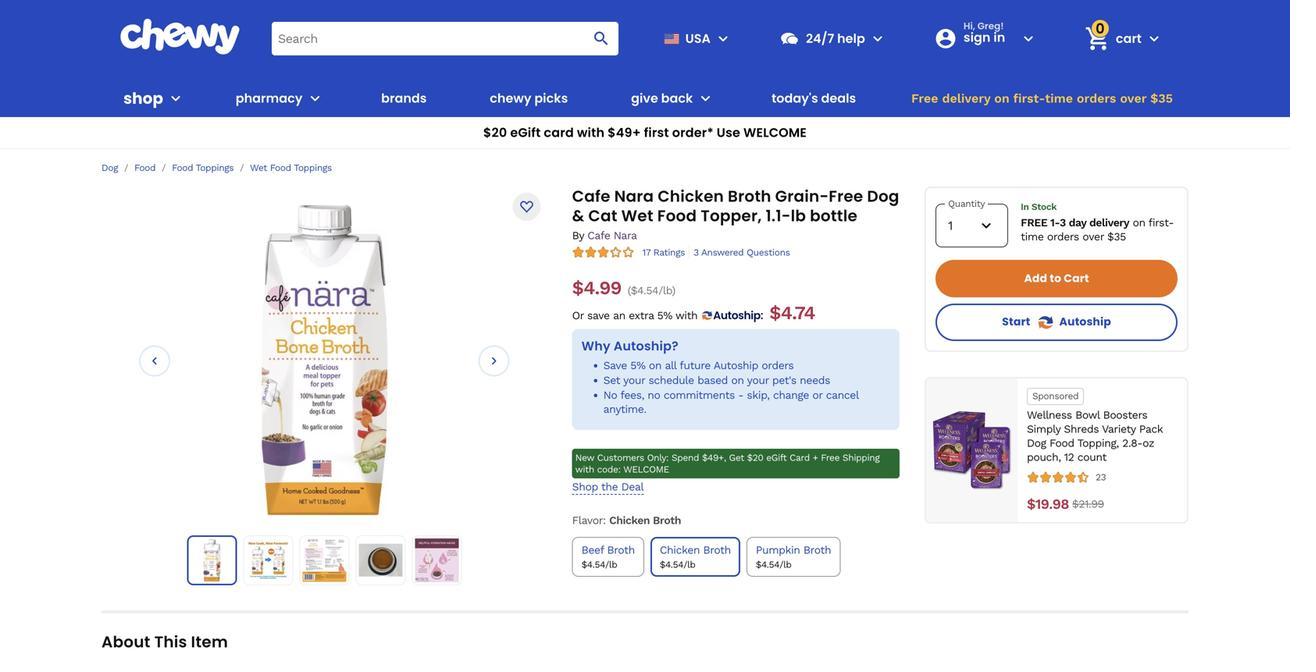 Task type: vqa. For each thing, say whether or not it's contained in the screenshot.
Cafe Nara Chicken Broth Grain-Free Dog & Cat Wet Food Topper, 1.1-lb bottle slide 2 of 5 image
yes



Task type: locate. For each thing, give the bounding box(es) containing it.
with right card
[[577, 124, 605, 141]]

chicken up ratings
[[658, 186, 724, 207]]

account menu image
[[1019, 29, 1038, 48]]

0 horizontal spatial 3
[[694, 247, 699, 258]]

2 $4.54/lb from the left
[[660, 560, 696, 571]]

17 ratings
[[643, 247, 685, 258]]

today's deals
[[772, 89, 856, 107]]

autoship down the cart on the top
[[1060, 314, 1111, 330]]

1 vertical spatial egift
[[766, 453, 787, 464]]

Search text field
[[272, 22, 619, 55]]

topper,
[[701, 205, 762, 227]]

broth inside cafe nara chicken broth grain-free dog & cat wet food topper, 1.1-lb bottle
[[728, 186, 772, 207]]

no
[[648, 389, 660, 402]]

this
[[154, 632, 187, 653]]

1 vertical spatial chicken
[[609, 514, 650, 527]]

0 horizontal spatial 5%
[[631, 359, 646, 372]]

autoship
[[713, 308, 761, 323], [1060, 314, 1111, 330], [714, 359, 758, 372]]

0 horizontal spatial wet
[[250, 162, 267, 173]]

toppings down pharmacy menu icon
[[294, 162, 332, 173]]

3 left the answered
[[694, 247, 699, 258]]

17 ratings button
[[643, 246, 685, 259]]

over inside on first- time orders over $35
[[1083, 230, 1104, 243]]

0 vertical spatial delivery
[[942, 91, 991, 106]]

1 vertical spatial $35
[[1108, 230, 1126, 243]]

order*
[[672, 124, 714, 141]]

0 horizontal spatial :
[[603, 514, 606, 527]]

0 horizontal spatial $20
[[483, 124, 507, 141]]

$19.98 text field
[[1027, 496, 1069, 513]]

1 toppings from the left
[[196, 162, 234, 173]]

cafe
[[572, 186, 611, 207], [588, 229, 610, 242]]

$20 inside new customers only: spend $49+, get $20 egift card + free shipping with code: welcome shop the deal
[[747, 453, 764, 464]]

1 vertical spatial orders
[[1047, 230, 1079, 243]]

5% right extra on the top of the page
[[657, 309, 673, 322]]

add to cart button
[[936, 260, 1178, 298]]

wellness bowl boosters simply shreds variety pack dog food topping, 2.8-oz pouch, 12 count image
[[933, 411, 1012, 490]]

free inside new customers only: spend $49+, get $20 egift card + free shipping with code: welcome shop the deal
[[821, 453, 840, 464]]

in up free
[[1021, 201, 1029, 212]]

save
[[587, 309, 610, 322]]

chewy support image
[[780, 28, 800, 49]]

0 vertical spatial wet
[[250, 162, 267, 173]]

broth left pumpkin
[[703, 544, 731, 557]]

lb right the $4.54
[[663, 284, 672, 297]]

2.8-
[[1123, 437, 1143, 450]]

1 horizontal spatial your
[[747, 374, 769, 387]]

delivery right the day
[[1090, 216, 1130, 229]]

chicken down flavor : chicken broth
[[660, 544, 700, 557]]

1 vertical spatial time
[[1021, 230, 1044, 243]]

1 horizontal spatial lb
[[791, 205, 806, 227]]

0 vertical spatial welcome
[[744, 124, 807, 141]]

broth left grain- at the top right
[[728, 186, 772, 207]]

$35 down cart menu icon
[[1151, 91, 1173, 106]]

pumpkin
[[756, 544, 800, 557]]

chicken down deal
[[609, 514, 650, 527]]

first
[[644, 124, 669, 141]]

count
[[1078, 451, 1107, 464]]

$21.99
[[1072, 498, 1104, 511]]

0 vertical spatial orders
[[1077, 91, 1117, 106]]

$4.74 text field
[[770, 302, 815, 324]]

first-
[[1014, 91, 1045, 106], [1149, 216, 1174, 229]]

0 vertical spatial with
[[577, 124, 605, 141]]

1 horizontal spatial wet
[[621, 205, 654, 227]]

give back link
[[625, 80, 693, 117]]

cafe up by
[[572, 186, 611, 207]]

or
[[813, 389, 823, 402]]

the
[[601, 481, 618, 494]]

2 horizontal spatial $4.54/lb
[[756, 560, 792, 571]]

0 vertical spatial over
[[1120, 91, 1147, 106]]

on first- time orders over $35
[[1021, 216, 1174, 243]]

lb left bottle
[[791, 205, 806, 227]]

0 horizontal spatial in
[[994, 29, 1006, 46]]

with inside new customers only: spend $49+, get $20 egift card + free shipping with code: welcome shop the deal
[[575, 464, 594, 475]]

2 vertical spatial orders
[[762, 359, 794, 372]]

flavor
[[572, 514, 603, 527]]

customers
[[597, 453, 644, 464]]

lb inside cafe nara chicken broth grain-free dog & cat wet food topper, 1.1-lb bottle
[[791, 205, 806, 227]]

1 vertical spatial 5%
[[631, 359, 646, 372]]

egift inside new customers only: spend $49+, get $20 egift card + free shipping with code: welcome shop the deal
[[766, 453, 787, 464]]

with right extra on the top of the page
[[676, 309, 698, 322]]

dog link
[[102, 162, 118, 174]]

1 horizontal spatial $35
[[1151, 91, 1173, 106]]

with down the new at bottom
[[575, 464, 594, 475]]

autoship for autoship :
[[713, 308, 761, 323]]

$4.54/lb inside pumpkin broth $4.54/lb
[[756, 560, 792, 571]]

0 vertical spatial time
[[1045, 91, 1073, 106]]

flavor : chicken broth
[[572, 514, 681, 527]]

broth inside pumpkin broth $4.54/lb
[[804, 544, 831, 557]]

1 horizontal spatial dog
[[867, 186, 900, 207]]

/
[[659, 284, 663, 297]]

0 vertical spatial lb
[[791, 205, 806, 227]]

0 horizontal spatial welcome
[[623, 464, 669, 475]]

1 horizontal spatial $4.54/lb
[[660, 560, 696, 571]]

dog right bottle
[[867, 186, 900, 207]]

variety
[[1102, 423, 1136, 436]]

broth right beef
[[607, 544, 635, 557]]

1 vertical spatial lb
[[663, 284, 672, 297]]

wet up cafe nara link
[[621, 205, 654, 227]]

toppings
[[196, 162, 234, 173], [294, 162, 332, 173]]

orders up pet's
[[762, 359, 794, 372]]

orders inside why autoship? save 5% on all future autoship orders set your schedule based on your pet's needs no fees, no commitments - skip, change or cancel anytime.
[[762, 359, 794, 372]]

1 vertical spatial free
[[829, 186, 864, 207]]

$4.54/lb for chicken
[[660, 560, 696, 571]]

delivery
[[942, 91, 991, 106], [1090, 216, 1130, 229]]

autoship?
[[614, 338, 679, 355]]

0 vertical spatial cafe
[[572, 186, 611, 207]]

in right sign
[[994, 29, 1006, 46]]

brands link
[[375, 80, 433, 117]]

by cafe nara
[[572, 229, 637, 242]]

dog down simply
[[1027, 437, 1046, 450]]

1 horizontal spatial egift
[[766, 453, 787, 464]]

3
[[1060, 216, 1066, 229], [694, 247, 699, 258]]

sign
[[964, 29, 991, 46]]

3 inside button
[[694, 247, 699, 258]]

welcome down today's
[[744, 124, 807, 141]]

wet food toppings link
[[250, 162, 332, 174]]

0 horizontal spatial time
[[1021, 230, 1044, 243]]

menu image
[[166, 89, 185, 108]]

or save an extra 5% with
[[572, 309, 698, 322]]

1 vertical spatial first-
[[1149, 216, 1174, 229]]

answered
[[701, 247, 744, 258]]

1 vertical spatial welcome
[[623, 464, 669, 475]]

all
[[665, 359, 677, 372]]

wet
[[250, 162, 267, 173], [621, 205, 654, 227]]

bottle
[[810, 205, 858, 227]]

to
[[1050, 271, 1062, 286]]

$4.54/lb down pumpkin
[[756, 560, 792, 571]]

picks
[[535, 89, 568, 107]]

: for autoship
[[761, 308, 763, 323]]

dog left food link
[[102, 162, 118, 173]]

$20 down chewy
[[483, 124, 507, 141]]

)
[[672, 284, 676, 297]]

1 horizontal spatial in
[[1021, 201, 1029, 212]]

back
[[661, 89, 693, 107]]

Product search field
[[272, 22, 619, 55]]

1 horizontal spatial first-
[[1149, 216, 1174, 229]]

$4.54/lb down flavor : chicken broth
[[660, 560, 696, 571]]

5% down autoship?
[[631, 359, 646, 372]]

list
[[187, 536, 462, 586]]

0 vertical spatial $20
[[483, 124, 507, 141]]

1 horizontal spatial cafe nara chicken broth grain-free dog & cat wet food topper, 1.1-lb bottle slide 1 of 5 image
[[261, 203, 389, 516]]

$4.54/lb inside "beef broth $4.54/lb"
[[582, 560, 617, 571]]

0 vertical spatial nara
[[614, 186, 654, 207]]

1 vertical spatial $20
[[747, 453, 764, 464]]

$49+
[[608, 124, 641, 141]]

your up fees,
[[623, 374, 645, 387]]

wet right food toppings link
[[250, 162, 267, 173]]

2 horizontal spatial dog
[[1027, 437, 1046, 450]]

0 vertical spatial cafe nara chicken broth grain-free dog & cat wet food topper, 1.1-lb bottle slide 1 of 5 image
[[261, 203, 389, 516]]

free delivery on first-time orders over $35 button
[[907, 80, 1178, 117]]

by
[[572, 229, 584, 242]]

sponsored wellness bowl boosters simply shreds variety pack dog food topping, 2.8-oz pouch, 12 count
[[1027, 391, 1163, 464]]

on down hi, greg! sign in
[[995, 91, 1010, 106]]

2 vertical spatial chicken
[[660, 544, 700, 557]]

0 vertical spatial egift
[[510, 124, 541, 141]]

nara
[[614, 186, 654, 207], [614, 229, 637, 242]]

food up ratings
[[658, 205, 697, 227]]

over down cart
[[1120, 91, 1147, 106]]

egift inside the $20 egift card with $49+ first order* use welcome link
[[510, 124, 541, 141]]

use
[[717, 124, 741, 141]]

1 vertical spatial cafe nara chicken broth grain-free dog & cat wet food topper, 1.1-lb bottle slide 1 of 5 image
[[191, 540, 233, 582]]

give back
[[631, 89, 693, 107]]

item
[[191, 632, 228, 653]]

2 vertical spatial dog
[[1027, 437, 1046, 450]]

simply
[[1027, 423, 1061, 436]]

0 horizontal spatial over
[[1083, 230, 1104, 243]]

$4.54/lb for beef
[[582, 560, 617, 571]]

orders down items 'icon'
[[1077, 91, 1117, 106]]

0 horizontal spatial delivery
[[942, 91, 991, 106]]

food right food link
[[172, 162, 193, 173]]

delivery down sign
[[942, 91, 991, 106]]

toppings right food link
[[196, 162, 234, 173]]

1 vertical spatial delivery
[[1090, 216, 1130, 229]]

2 toppings from the left
[[294, 162, 332, 173]]

orders down 1-
[[1047, 230, 1079, 243]]

broth inside chicken broth $4.54/lb
[[703, 544, 731, 557]]

0 horizontal spatial egift
[[510, 124, 541, 141]]

cafe nara chicken broth grain-free dog & cat wet food topper, 1.1-lb bottle slide 5 of 5 image
[[415, 539, 459, 583]]

0 vertical spatial dog
[[102, 162, 118, 173]]

time inside button
[[1045, 91, 1073, 106]]

0 vertical spatial 5%
[[657, 309, 673, 322]]

food up the '12'
[[1050, 437, 1075, 450]]

1 horizontal spatial welcome
[[744, 124, 807, 141]]

cafe nara chicken broth grain-free dog & cat wet food topper, 1.1-lb bottle slide 3 of 5 image
[[303, 539, 346, 583]]

group containing beef broth
[[569, 534, 903, 580]]

wet food toppings
[[250, 162, 332, 173]]

broth inside "beef broth $4.54/lb"
[[607, 544, 635, 557]]

shipping
[[843, 453, 880, 464]]

1 horizontal spatial time
[[1045, 91, 1073, 106]]

1 vertical spatial wet
[[621, 205, 654, 227]]

add
[[1024, 271, 1048, 286]]

0 horizontal spatial toppings
[[196, 162, 234, 173]]

0 vertical spatial first-
[[1014, 91, 1045, 106]]

1 $4.54/lb from the left
[[582, 560, 617, 571]]

0 vertical spatial free
[[912, 91, 939, 106]]

orders
[[1077, 91, 1117, 106], [1047, 230, 1079, 243], [762, 359, 794, 372]]

free inside cafe nara chicken broth grain-free dog & cat wet food topper, 1.1-lb bottle
[[829, 186, 864, 207]]

egift
[[510, 124, 541, 141], [766, 453, 787, 464]]

$4.54
[[631, 284, 659, 297]]

extra
[[629, 309, 654, 322]]

0 vertical spatial chicken
[[658, 186, 724, 207]]

nara up cafe nara link
[[614, 186, 654, 207]]

food inside the sponsored wellness bowl boosters simply shreds variety pack dog food topping, 2.8-oz pouch, 12 count
[[1050, 437, 1075, 450]]

0 vertical spatial $35
[[1151, 91, 1173, 106]]

autoship up the based
[[714, 359, 758, 372]]

0 horizontal spatial first-
[[1014, 91, 1045, 106]]

today's
[[772, 89, 818, 107]]

your up skip, on the bottom right of the page
[[747, 374, 769, 387]]

card
[[790, 453, 810, 464]]

cafe inside cafe nara chicken broth grain-free dog & cat wet food topper, 1.1-lb bottle
[[572, 186, 611, 207]]

chewy home image
[[120, 19, 241, 55]]

delivery inside button
[[942, 91, 991, 106]]

$4.99 ( $4.54 / lb )
[[572, 277, 676, 299]]

2 vertical spatial with
[[575, 464, 594, 475]]

0 horizontal spatial $35
[[1108, 230, 1126, 243]]

cafe down cat
[[588, 229, 610, 242]]

pouch,
[[1027, 451, 1061, 464]]

on right the day
[[1133, 216, 1146, 229]]

0 horizontal spatial $4.54/lb
[[582, 560, 617, 571]]

food down pharmacy
[[270, 162, 291, 173]]

autoship left $4.74 text field
[[713, 308, 761, 323]]

: up beef
[[603, 514, 606, 527]]

nara down cat
[[614, 229, 637, 242]]

1 horizontal spatial 3
[[1060, 216, 1066, 229]]

over down the day
[[1083, 230, 1104, 243]]

5%
[[657, 309, 673, 322], [631, 359, 646, 372]]

group
[[569, 534, 903, 580]]

chewy picks
[[490, 89, 568, 107]]

chicken for nara
[[658, 186, 724, 207]]

17
[[643, 247, 651, 258]]

cafe nara chicken broth grain-free dog & cat wet food topper, 1.1-lb bottle slide 1 of 5 image
[[261, 203, 389, 516], [191, 540, 233, 582]]

0 horizontal spatial dog
[[102, 162, 118, 173]]

get
[[729, 453, 744, 464]]

1 vertical spatial 3
[[694, 247, 699, 258]]

3 $4.54/lb from the left
[[756, 560, 792, 571]]

food toppings
[[172, 162, 234, 173]]

$4.54/lb down beef
[[582, 560, 617, 571]]

$35 down free 1-3 day delivery
[[1108, 230, 1126, 243]]

0 horizontal spatial your
[[623, 374, 645, 387]]

in inside hi, greg! sign in
[[994, 29, 1006, 46]]

broth right pumpkin
[[804, 544, 831, 557]]

$20 right get at bottom
[[747, 453, 764, 464]]

$4.54/lb inside chicken broth $4.54/lb
[[660, 560, 696, 571]]

0 horizontal spatial lb
[[663, 284, 672, 297]]

1 vertical spatial over
[[1083, 230, 1104, 243]]

welcome down only:
[[623, 464, 669, 475]]

pack
[[1139, 423, 1163, 436]]

1 horizontal spatial toppings
[[294, 162, 332, 173]]

chicken inside cafe nara chicken broth grain-free dog & cat wet food topper, 1.1-lb bottle
[[658, 186, 724, 207]]

2 vertical spatial free
[[821, 453, 840, 464]]

3 left the day
[[1060, 216, 1066, 229]]

: left $4.74 text field
[[761, 308, 763, 323]]

1 horizontal spatial delivery
[[1090, 216, 1130, 229]]

wet inside cafe nara chicken broth grain-free dog & cat wet food topper, 1.1-lb bottle
[[621, 205, 654, 227]]

0 vertical spatial :
[[761, 308, 763, 323]]

questions
[[747, 247, 790, 258]]

code:
[[597, 464, 621, 475]]

1 horizontal spatial $20
[[747, 453, 764, 464]]

1 horizontal spatial over
[[1120, 91, 1147, 106]]

1 vertical spatial :
[[603, 514, 606, 527]]

1 horizontal spatial :
[[761, 308, 763, 323]]

0 vertical spatial in
[[994, 29, 1006, 46]]

1 vertical spatial dog
[[867, 186, 900, 207]]

0 horizontal spatial cafe nara chicken broth grain-free dog & cat wet food topper, 1.1-lb bottle slide 1 of 5 image
[[191, 540, 233, 582]]

cart
[[1116, 29, 1142, 47]]



Task type: describe. For each thing, give the bounding box(es) containing it.
hi,
[[964, 20, 976, 32]]

wellness bowl boosters simply shreds variety pack dog food topping, 2.8-oz pouch, 12 count link
[[1027, 409, 1178, 465]]

no
[[604, 389, 617, 402]]

cancel
[[826, 389, 859, 402]]

site banner
[[0, 0, 1290, 149]]

cafe nara chicken broth grain-free dog & cat wet food topper, 1.1-lb bottle slide 4 of 5 image
[[359, 539, 403, 583]]

pet's
[[772, 374, 797, 387]]

-
[[738, 389, 744, 402]]

cafe nara link
[[588, 229, 637, 242]]

orders inside on first- time orders over $35
[[1047, 230, 1079, 243]]

deal
[[621, 481, 644, 494]]

or
[[572, 309, 584, 322]]

shop the deal button
[[572, 480, 644, 495]]

items image
[[1084, 25, 1111, 52]]

+
[[813, 453, 818, 464]]

about
[[102, 632, 150, 653]]

1 vertical spatial with
[[676, 309, 698, 322]]

shop button
[[123, 80, 185, 117]]

$20 egift card with $49+ first order* use welcome link
[[0, 117, 1290, 149]]

2 your from the left
[[747, 374, 769, 387]]

today's deals link
[[766, 80, 863, 117]]

menu image
[[714, 29, 733, 48]]

needs
[[800, 374, 830, 387]]

on inside free delivery on first-time orders over $35 button
[[995, 91, 1010, 106]]

fees,
[[621, 389, 644, 402]]

why
[[582, 338, 611, 355]]

shop
[[123, 87, 163, 109]]

on left all at the bottom right
[[649, 359, 662, 372]]

$35 inside on first- time orders over $35
[[1108, 230, 1126, 243]]

lb inside $4.99 ( $4.54 / lb )
[[663, 284, 672, 297]]

24/7
[[806, 29, 834, 47]]

broth up chicken broth $4.54/lb
[[653, 514, 681, 527]]

$21.99 text field
[[1072, 496, 1104, 513]]

anytime.
[[604, 403, 647, 416]]

broth for beef broth
[[607, 544, 635, 557]]

pharmacy
[[236, 89, 303, 107]]

food toppings link
[[172, 162, 234, 174]]

1.1-
[[766, 205, 791, 227]]

pharmacy menu image
[[306, 89, 324, 108]]

greg!
[[978, 20, 1004, 32]]

$19.98 $21.99
[[1027, 496, 1104, 513]]

autoship for autoship
[[1060, 314, 1111, 330]]

pharmacy link
[[229, 80, 303, 117]]

first- inside on first- time orders over $35
[[1149, 216, 1174, 229]]

on up -
[[731, 374, 744, 387]]

welcome inside new customers only: spend $49+, get $20 egift card + free shipping with code: welcome shop the deal
[[623, 464, 669, 475]]

time inside on first- time orders over $35
[[1021, 230, 1044, 243]]

1 vertical spatial cafe
[[588, 229, 610, 242]]

23
[[1096, 472, 1106, 483]]

only:
[[647, 453, 669, 464]]

$49+,
[[702, 453, 726, 464]]

skip,
[[747, 389, 770, 402]]

chicken for :
[[609, 514, 650, 527]]

pumpkin broth $4.54/lb
[[756, 544, 831, 571]]

3 answered questions
[[694, 247, 790, 258]]

usa button
[[658, 20, 733, 57]]

$20 inside site banner
[[483, 124, 507, 141]]

day
[[1069, 216, 1087, 229]]

on inside on first- time orders over $35
[[1133, 216, 1146, 229]]

shop
[[572, 481, 598, 494]]

(
[[628, 284, 631, 297]]

free inside button
[[912, 91, 939, 106]]

nara inside cafe nara chicken broth grain-free dog & cat wet food topper, 1.1-lb bottle
[[614, 186, 654, 207]]

chicken inside chicken broth $4.54/lb
[[660, 544, 700, 557]]

deals
[[821, 89, 856, 107]]

$35 inside button
[[1151, 91, 1173, 106]]

beef
[[582, 544, 604, 557]]

cafe nara chicken broth grain-free dog & cat wet food topper, 1.1-lb bottle slide 2 of 5 image
[[246, 539, 290, 583]]

chewy
[[490, 89, 532, 107]]

: for flavor
[[603, 514, 606, 527]]

autoship inside why autoship? save 5% on all future autoship orders set your schedule based on your pet's needs no fees, no commitments - skip, change or cancel anytime.
[[714, 359, 758, 372]]

free
[[1021, 216, 1048, 229]]

food inside cafe nara chicken broth grain-free dog & cat wet food topper, 1.1-lb bottle
[[658, 205, 697, 227]]

3 answered questions button
[[689, 246, 790, 259]]

cafe nara chicken broth grain-free dog & cat wet food topper, 1.1-lb bottle
[[572, 186, 900, 227]]

$4.99 text field
[[572, 277, 622, 299]]

autoship :
[[713, 308, 763, 323]]

cart
[[1064, 271, 1089, 286]]

beef broth $4.54/lb
[[582, 544, 635, 571]]

cart menu image
[[1145, 29, 1164, 48]]

sponsored
[[1033, 391, 1079, 402]]

hi, greg! sign in
[[964, 20, 1006, 46]]

5% inside why autoship? save 5% on all future autoship orders set your schedule based on your pet's needs no fees, no commitments - skip, change or cancel anytime.
[[631, 359, 646, 372]]

0 vertical spatial 3
[[1060, 216, 1066, 229]]

$20 egift card with $49+ first order* use welcome
[[483, 124, 807, 141]]

new
[[575, 453, 594, 464]]

cafe nara chicken broth grain-free dog & cat wet food topper, 1.1-lb bottle slide 1 of 5 image inside carousel-slider 'region'
[[261, 203, 389, 516]]

stock
[[1032, 201, 1057, 212]]

first- inside button
[[1014, 91, 1045, 106]]

save
[[604, 359, 627, 372]]

carousel-slider region
[[112, 203, 536, 519]]

1 vertical spatial nara
[[614, 229, 637, 242]]

orders inside button
[[1077, 91, 1117, 106]]

commitments
[[664, 389, 735, 402]]

help menu image
[[868, 29, 887, 48]]

topping,
[[1078, 437, 1119, 450]]

help
[[837, 29, 865, 47]]

broth for pumpkin broth
[[804, 544, 831, 557]]

chicken broth $4.54/lb
[[660, 544, 731, 571]]

give back menu image
[[696, 89, 715, 108]]

over inside button
[[1120, 91, 1147, 106]]

based
[[698, 374, 728, 387]]

$4.54/lb for pumpkin
[[756, 560, 792, 571]]

spend
[[672, 453, 699, 464]]

with inside site banner
[[577, 124, 605, 141]]

dog inside cafe nara chicken broth grain-free dog & cat wet food topper, 1.1-lb bottle
[[867, 186, 900, 207]]

24/7 help link
[[773, 20, 865, 57]]

bowl
[[1076, 409, 1100, 422]]

food right the dog 'link'
[[134, 162, 156, 173]]

usa
[[686, 29, 711, 47]]

change
[[773, 389, 809, 402]]

dog inside the sponsored wellness bowl boosters simply shreds variety pack dog food topping, 2.8-oz pouch, 12 count
[[1027, 437, 1046, 450]]

schedule
[[649, 374, 694, 387]]

1 vertical spatial in
[[1021, 201, 1029, 212]]

1-
[[1051, 216, 1060, 229]]

broth for chicken broth
[[703, 544, 731, 557]]

1 horizontal spatial 5%
[[657, 309, 673, 322]]

new customers only: spend $49+, get $20 egift card + free shipping with code: welcome shop the deal
[[572, 453, 880, 494]]

welcome inside site banner
[[744, 124, 807, 141]]

free 1-3 day delivery
[[1021, 216, 1130, 229]]

1 your from the left
[[623, 374, 645, 387]]

boosters
[[1103, 409, 1148, 422]]

submit search image
[[592, 29, 611, 48]]

0
[[1096, 19, 1105, 38]]

$4.74
[[770, 302, 815, 324]]

12
[[1064, 451, 1074, 464]]

oz
[[1143, 437, 1155, 450]]

why autoship? save 5% on all future autoship orders set your schedule based on your pet's needs no fees, no commitments - skip, change or cancel anytime.
[[582, 338, 859, 416]]

grain-
[[775, 186, 829, 207]]



